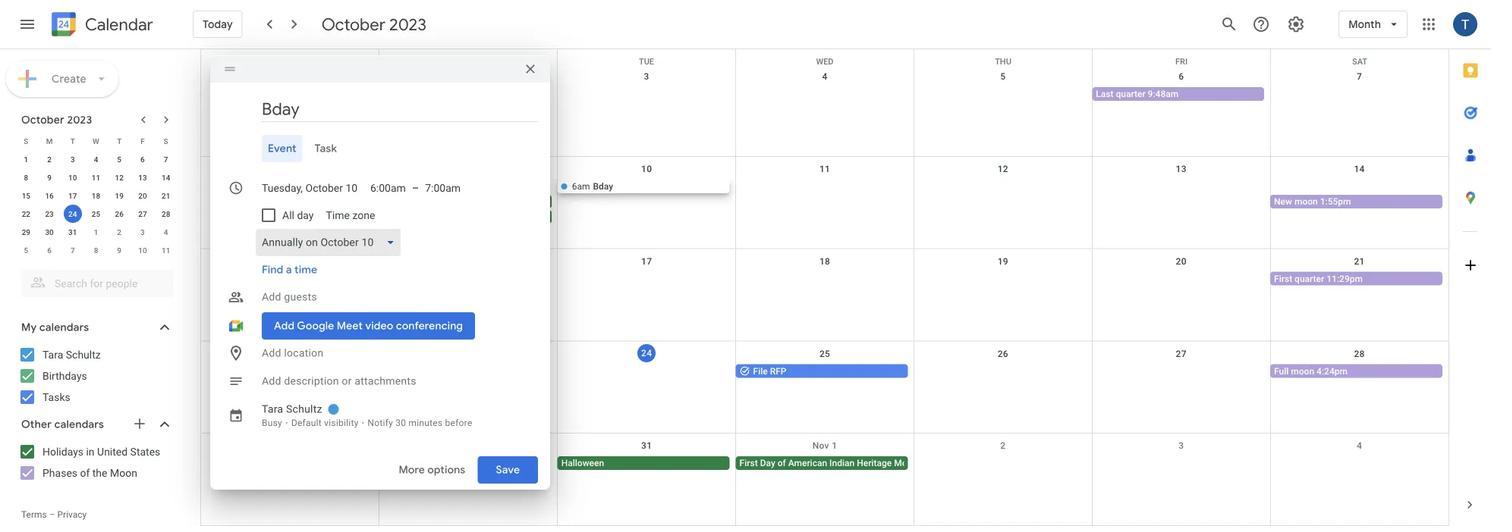 Task type: vqa. For each thing, say whether or not it's contained in the screenshot.
first "Use" from the bottom of the page
no



Task type: describe. For each thing, give the bounding box(es) containing it.
terms
[[21, 510, 47, 521]]

all day
[[282, 209, 314, 222]]

1 horizontal spatial 11
[[162, 246, 170, 255]]

first quarter 11:29pm button
[[1271, 272, 1443, 286]]

privacy link
[[57, 510, 87, 521]]

29
[[22, 228, 30, 237]]

default
[[291, 418, 322, 429]]

16
[[45, 191, 54, 200]]

of inside other calendars list
[[80, 467, 90, 480]]

11 for sun
[[820, 164, 831, 174]]

nov 1
[[813, 441, 838, 452]]

19 inside grid
[[998, 256, 1009, 267]]

row containing sun
[[201, 49, 1449, 66]]

indian
[[830, 459, 855, 469]]

terms – privacy
[[21, 510, 87, 521]]

calendar
[[85, 14, 153, 35]]

last
[[1097, 89, 1114, 99]]

1 horizontal spatial 30
[[396, 418, 406, 429]]

day for first
[[761, 459, 776, 469]]

minutes
[[409, 418, 443, 429]]

10 inside november 10 element
[[138, 246, 147, 255]]

1:55pm
[[1321, 196, 1352, 207]]

27 element
[[134, 205, 152, 223]]

add location
[[262, 347, 324, 360]]

Search for people text field
[[30, 270, 164, 298]]

10 element
[[64, 169, 82, 187]]

november 3 element
[[134, 223, 152, 241]]

2 t from the left
[[117, 137, 122, 146]]

calendars for other calendars
[[54, 418, 104, 432]]

my
[[21, 321, 37, 335]]

settings menu image
[[1288, 15, 1306, 33]]

moon
[[110, 467, 137, 480]]

other calendars
[[21, 418, 104, 432]]

1 horizontal spatial 20
[[1177, 256, 1187, 267]]

quarter for 11:29pm
[[1295, 274, 1325, 284]]

add other calendars image
[[132, 417, 147, 432]]

6 for oct 1
[[1179, 71, 1185, 82]]

event button
[[262, 135, 303, 162]]

location
[[284, 347, 324, 360]]

6am bday
[[572, 181, 614, 192]]

other
[[21, 418, 52, 432]]

default visibility
[[291, 418, 359, 429]]

first day of american indian heritage month button
[[736, 457, 921, 471]]

first quarter 11:29pm
[[1275, 274, 1364, 284]]

full moon 4:24pm
[[1275, 366, 1348, 377]]

american
[[789, 459, 828, 469]]

1 horizontal spatial october
[[322, 14, 386, 35]]

11 for october 2023
[[92, 173, 100, 182]]

or
[[342, 375, 352, 388]]

wed
[[817, 57, 834, 66]]

f
[[141, 137, 145, 146]]

rfp
[[770, 366, 787, 377]]

17 inside grid
[[642, 256, 652, 267]]

7 for 1
[[164, 155, 168, 164]]

heritage
[[857, 459, 892, 469]]

a
[[286, 263, 292, 277]]

first for first day of american indian heritage month
[[740, 459, 758, 469]]

month inside popup button
[[1349, 17, 1382, 31]]

1 vertical spatial schultz
[[286, 404, 322, 416]]

4 up 11 element
[[94, 155, 98, 164]]

9 inside november 9 element
[[117, 246, 122, 255]]

columbus
[[383, 196, 425, 207]]

visibility
[[324, 418, 359, 429]]

tue
[[639, 57, 655, 66]]

create
[[52, 72, 86, 86]]

8 for sun
[[288, 164, 293, 174]]

16 element
[[40, 187, 59, 205]]

sun
[[282, 57, 298, 66]]

24 cell
[[61, 205, 84, 223]]

guests
[[284, 291, 317, 304]]

2 s from the left
[[164, 137, 168, 146]]

states
[[130, 446, 160, 459]]

15 element
[[17, 187, 35, 205]]

today button
[[193, 6, 243, 43]]

26 inside grid
[[998, 349, 1009, 359]]

sat
[[1353, 57, 1368, 66]]

time
[[326, 209, 350, 222]]

4 down wed
[[823, 71, 828, 82]]

mon
[[459, 57, 478, 66]]

file
[[754, 366, 768, 377]]

0 horizontal spatial 9
[[47, 173, 52, 182]]

grid containing oct 1
[[200, 49, 1449, 527]]

27 inside row group
[[138, 210, 147, 219]]

6am
[[572, 181, 590, 192]]

november 5 element
[[17, 241, 35, 260]]

9:48am
[[1148, 89, 1179, 99]]

oct 1
[[279, 71, 302, 82]]

privacy
[[57, 510, 87, 521]]

24 inside cell
[[68, 210, 77, 219]]

18 inside grid
[[820, 256, 831, 267]]

19 inside '19' element
[[115, 191, 124, 200]]

file rfp button
[[736, 365, 909, 378]]

12 for october 2023
[[115, 173, 124, 182]]

time
[[295, 263, 318, 277]]

4:24pm
[[1317, 366, 1348, 377]]

calendars for my calendars
[[39, 321, 89, 335]]

1 horizontal spatial october 2023
[[322, 14, 427, 35]]

tara inside my calendars list
[[43, 349, 63, 361]]

calendar heading
[[82, 14, 153, 35]]

28 inside grid
[[1355, 349, 1366, 359]]

to element
[[412, 182, 419, 195]]

other calendars list
[[3, 440, 188, 486]]

row containing 22
[[14, 205, 178, 223]]

last quarter 9:48am button
[[1093, 87, 1265, 101]]

14 for october 2023
[[162, 173, 170, 182]]

oct
[[279, 71, 294, 82]]

united
[[97, 446, 128, 459]]

0 horizontal spatial 5
[[24, 246, 28, 255]]

my calendars
[[21, 321, 89, 335]]

find a time button
[[256, 257, 324, 284]]

before
[[445, 418, 473, 429]]

birthdays
[[43, 370, 87, 383]]

halloween
[[562, 459, 604, 469]]

1 horizontal spatial tab list
[[1450, 49, 1492, 484]]

12 element
[[110, 169, 128, 187]]

zone
[[353, 209, 375, 222]]

10 for sun
[[642, 164, 652, 174]]

november 4 element
[[157, 223, 175, 241]]

november 1 element
[[87, 223, 105, 241]]

1 horizontal spatial tara
[[262, 404, 283, 416]]

26 element
[[110, 205, 128, 223]]

5 for oct 1
[[1001, 71, 1006, 82]]

find a time
[[262, 263, 318, 277]]

14 for sun
[[1355, 164, 1366, 174]]

tara schultz inside my calendars list
[[43, 349, 101, 361]]

19 element
[[110, 187, 128, 205]]

0 horizontal spatial october 2023
[[21, 113, 92, 127]]

8 inside row
[[94, 246, 98, 255]]

tasks
[[43, 391, 70, 404]]

0 horizontal spatial 7
[[71, 246, 75, 255]]

new
[[1275, 196, 1293, 207]]

1 s from the left
[[24, 137, 28, 146]]

time zone button
[[320, 202, 381, 229]]

11 element
[[87, 169, 105, 187]]

8 for october 2023
[[24, 173, 28, 182]]

22 inside 22 element
[[22, 210, 30, 219]]

the
[[92, 467, 107, 480]]

add guests
[[262, 291, 317, 304]]

my calendars button
[[3, 316, 188, 340]]

6 inside 'element'
[[47, 246, 52, 255]]

14 element
[[157, 169, 175, 187]]

row containing oct 1
[[201, 65, 1449, 157]]

row containing 5
[[14, 241, 178, 260]]

columbus day cell
[[380, 180, 558, 225]]

task
[[315, 142, 337, 156]]

30 inside row
[[45, 228, 54, 237]]

1 horizontal spatial tara schultz
[[262, 404, 322, 416]]

29 element
[[17, 223, 35, 241]]

4 down full moon 4:24pm button
[[1358, 441, 1363, 452]]

november 10 element
[[134, 241, 152, 260]]

13 element
[[134, 169, 152, 187]]



Task type: locate. For each thing, give the bounding box(es) containing it.
0 vertical spatial 18
[[92, 191, 100, 200]]

1 vertical spatial 17
[[642, 256, 652, 267]]

november 11 element
[[157, 241, 175, 260]]

m
[[46, 137, 53, 146]]

17 inside row group
[[68, 191, 77, 200]]

add guests button
[[256, 284, 538, 311]]

moon right the new
[[1295, 196, 1319, 207]]

1 horizontal spatial 10
[[138, 246, 147, 255]]

2 inside november 2 element
[[117, 228, 122, 237]]

14 inside 'october 2023' grid
[[162, 173, 170, 182]]

1 vertical spatial tara
[[262, 404, 283, 416]]

day right columbus
[[427, 196, 442, 207]]

22 up description
[[285, 349, 296, 359]]

2 vertical spatial add
[[262, 375, 281, 388]]

0 vertical spatial 17
[[68, 191, 77, 200]]

13 for october 2023
[[138, 173, 147, 182]]

1 horizontal spatial month
[[1349, 17, 1382, 31]]

28 up full moon 4:24pm button
[[1355, 349, 1366, 359]]

1 vertical spatial day
[[761, 459, 776, 469]]

2 vertical spatial 5
[[24, 246, 28, 255]]

row containing 31
[[201, 434, 1449, 527]]

first for first quarter 11:29pm
[[1275, 274, 1293, 284]]

add inside dropdown button
[[262, 291, 281, 304]]

8
[[288, 164, 293, 174], [24, 173, 28, 182], [94, 246, 98, 255]]

1 horizontal spatial s
[[164, 137, 168, 146]]

row containing 29
[[14, 223, 178, 241]]

13 inside row group
[[138, 173, 147, 182]]

15 inside grid
[[285, 256, 296, 267]]

attachments
[[355, 375, 417, 388]]

1 vertical spatial 31
[[642, 441, 652, 452]]

tab list
[[1450, 49, 1492, 484], [222, 135, 538, 162]]

– right terms in the bottom of the page
[[49, 510, 55, 521]]

row containing s
[[14, 132, 178, 150]]

of left american
[[778, 459, 786, 469]]

0 horizontal spatial tab list
[[222, 135, 538, 162]]

today
[[203, 17, 233, 31]]

terms link
[[21, 510, 47, 521]]

october 2023 grid
[[14, 132, 178, 260]]

first left american
[[740, 459, 758, 469]]

task button
[[309, 135, 344, 162]]

6 down the 30 element
[[47, 246, 52, 255]]

add for add description or attachments
[[262, 375, 281, 388]]

13 up 20 element
[[138, 173, 147, 182]]

1 horizontal spatial 18
[[820, 256, 831, 267]]

tara up busy
[[262, 404, 283, 416]]

0 horizontal spatial day
[[427, 196, 442, 207]]

s right the "f"
[[164, 137, 168, 146]]

1 horizontal spatial –
[[412, 182, 419, 195]]

2 add from the top
[[262, 347, 281, 360]]

1 horizontal spatial 8
[[94, 246, 98, 255]]

1 vertical spatial 26
[[998, 349, 1009, 359]]

– up the columbus day
[[412, 182, 419, 195]]

month inside button
[[895, 459, 921, 469]]

21
[[162, 191, 170, 200], [1355, 256, 1366, 267]]

t left the "f"
[[117, 137, 122, 146]]

7 inside grid
[[1358, 71, 1363, 82]]

1 vertical spatial 28
[[1355, 349, 1366, 359]]

1 horizontal spatial 6
[[141, 155, 145, 164]]

find
[[262, 263, 284, 277]]

0 horizontal spatial 19
[[115, 191, 124, 200]]

23 element
[[40, 205, 59, 223]]

0 horizontal spatial 13
[[138, 173, 147, 182]]

s left m
[[24, 137, 28, 146]]

moon
[[1295, 196, 1319, 207], [1292, 366, 1315, 377]]

1 horizontal spatial 25
[[820, 349, 831, 359]]

first inside button
[[1275, 274, 1293, 284]]

0 vertical spatial add
[[262, 291, 281, 304]]

0 vertical spatial 31
[[68, 228, 77, 237]]

calendars up in
[[54, 418, 104, 432]]

november 6 element
[[40, 241, 59, 260]]

0 vertical spatial month
[[1349, 17, 1382, 31]]

1 vertical spatial 2023
[[67, 113, 92, 127]]

30 element
[[40, 223, 59, 241]]

quarter
[[1116, 89, 1146, 99], [1295, 274, 1325, 284]]

0 vertical spatial 21
[[162, 191, 170, 200]]

row containing 1
[[14, 150, 178, 169]]

15 inside row group
[[22, 191, 30, 200]]

holidays in united states
[[43, 446, 160, 459]]

halloween button
[[558, 457, 730, 471]]

row containing 24
[[201, 342, 1449, 434]]

0 horizontal spatial 6
[[47, 246, 52, 255]]

11:29pm
[[1327, 274, 1364, 284]]

october
[[322, 14, 386, 35], [21, 113, 64, 127]]

1 horizontal spatial 31
[[642, 441, 652, 452]]

Start time text field
[[371, 179, 406, 197]]

0 horizontal spatial 17
[[68, 191, 77, 200]]

15
[[22, 191, 30, 200], [285, 256, 296, 267]]

1 horizontal spatial 7
[[164, 155, 168, 164]]

quarter right last
[[1116, 89, 1146, 99]]

1 vertical spatial 20
[[1177, 256, 1187, 267]]

main drawer image
[[18, 15, 36, 33]]

november 8 element
[[87, 241, 105, 260]]

11 inside grid
[[820, 164, 831, 174]]

notify
[[368, 418, 393, 429]]

1 horizontal spatial 22
[[285, 349, 296, 359]]

1 vertical spatial 25
[[820, 349, 831, 359]]

nov
[[813, 441, 830, 452]]

0 vertical spatial 6
[[1179, 71, 1185, 82]]

0 horizontal spatial 10
[[68, 173, 77, 182]]

31 for nov 1
[[642, 441, 652, 452]]

0 horizontal spatial 22
[[22, 210, 30, 219]]

0 vertical spatial quarter
[[1116, 89, 1146, 99]]

2 horizontal spatial 8
[[288, 164, 293, 174]]

0 horizontal spatial schultz
[[66, 349, 101, 361]]

23
[[45, 210, 54, 219]]

4 up november 11 element
[[164, 228, 168, 237]]

End time text field
[[425, 179, 461, 197]]

31 inside 'element'
[[68, 228, 77, 237]]

fri
[[1176, 57, 1188, 66]]

1 horizontal spatial 14
[[1355, 164, 1366, 174]]

moon inside button
[[1292, 366, 1315, 377]]

first left 11:29pm
[[1275, 274, 1293, 284]]

day left american
[[761, 459, 776, 469]]

20
[[138, 191, 147, 200], [1177, 256, 1187, 267]]

my calendars list
[[3, 343, 188, 410]]

13 down last quarter 9:48am button
[[1177, 164, 1187, 174]]

7 for oct 1
[[1358, 71, 1363, 82]]

0 horizontal spatial 12
[[115, 173, 124, 182]]

5 inside grid
[[1001, 71, 1006, 82]]

31 inside grid
[[642, 441, 652, 452]]

0 horizontal spatial 31
[[68, 228, 77, 237]]

description
[[284, 375, 339, 388]]

add left location
[[262, 347, 281, 360]]

12 inside grid
[[998, 164, 1009, 174]]

0 vertical spatial 5
[[1001, 71, 1006, 82]]

14 up new moon 1:55pm button
[[1355, 164, 1366, 174]]

1 vertical spatial 18
[[820, 256, 831, 267]]

t right m
[[70, 137, 75, 146]]

0 vertical spatial 7
[[1358, 71, 1363, 82]]

13 inside grid
[[1177, 164, 1187, 174]]

7 up 14 element on the left top of page
[[164, 155, 168, 164]]

create button
[[6, 61, 118, 97]]

1 vertical spatial –
[[49, 510, 55, 521]]

0 vertical spatial 15
[[22, 191, 30, 200]]

25 inside 'october 2023' grid
[[92, 210, 100, 219]]

0 horizontal spatial october
[[21, 113, 64, 127]]

30 right notify
[[396, 418, 406, 429]]

1 vertical spatial quarter
[[1295, 274, 1325, 284]]

1 right oct
[[296, 71, 302, 82]]

10 inside grid
[[642, 164, 652, 174]]

21 up first quarter 11:29pm button
[[1355, 256, 1366, 267]]

first inside button
[[740, 459, 758, 469]]

s
[[24, 137, 28, 146], [164, 137, 168, 146]]

tab list containing event
[[222, 135, 538, 162]]

24 inside grid
[[642, 348, 652, 359]]

tara schultz up birthdays
[[43, 349, 101, 361]]

phases of the moon
[[43, 467, 137, 480]]

calendars right my
[[39, 321, 89, 335]]

2 horizontal spatial 11
[[820, 164, 831, 174]]

file rfp
[[754, 366, 787, 377]]

last quarter 9:48am
[[1097, 89, 1179, 99]]

17 element
[[64, 187, 82, 205]]

0 vertical spatial moon
[[1295, 196, 1319, 207]]

busy
[[262, 418, 282, 429]]

12 for sun
[[998, 164, 1009, 174]]

add for add location
[[262, 347, 281, 360]]

0 horizontal spatial 11
[[92, 173, 100, 182]]

add for add guests
[[262, 291, 281, 304]]

8 down the november 1 "element"
[[94, 246, 98, 255]]

1 horizontal spatial 12
[[998, 164, 1009, 174]]

tara
[[43, 349, 63, 361], [262, 404, 283, 416]]

month up sat
[[1349, 17, 1382, 31]]

9 down november 2 element
[[117, 246, 122, 255]]

1 horizontal spatial of
[[778, 459, 786, 469]]

0 horizontal spatial 18
[[92, 191, 100, 200]]

27 inside grid
[[1177, 349, 1187, 359]]

11
[[820, 164, 831, 174], [92, 173, 100, 182], [162, 246, 170, 255]]

0 horizontal spatial 20
[[138, 191, 147, 200]]

calendar element
[[49, 9, 153, 43]]

21 element
[[157, 187, 175, 205]]

15 right find
[[285, 256, 296, 267]]

in
[[86, 446, 95, 459]]

12 inside row group
[[115, 173, 124, 182]]

1 horizontal spatial first
[[1275, 274, 1293, 284]]

month right heritage
[[895, 459, 921, 469]]

month button
[[1340, 6, 1408, 43]]

1 t from the left
[[70, 137, 75, 146]]

7 down 31 'element'
[[71, 246, 75, 255]]

schultz up birthdays
[[66, 349, 101, 361]]

full
[[1275, 366, 1290, 377]]

13 for sun
[[1177, 164, 1187, 174]]

1 horizontal spatial 26
[[998, 349, 1009, 359]]

None field
[[256, 229, 407, 257]]

0 vertical spatial 2023
[[390, 14, 427, 35]]

w
[[93, 137, 99, 146]]

8 down event
[[288, 164, 293, 174]]

1 horizontal spatial 17
[[642, 256, 652, 267]]

new moon 1:55pm
[[1275, 196, 1352, 207]]

31 up halloween button
[[642, 441, 652, 452]]

first day of american indian heritage month
[[740, 459, 921, 469]]

25 up the november 1 "element"
[[92, 210, 100, 219]]

17
[[68, 191, 77, 200], [642, 256, 652, 267]]

6
[[1179, 71, 1185, 82], [141, 155, 145, 164], [47, 246, 52, 255]]

2
[[466, 71, 471, 82], [47, 155, 52, 164], [117, 228, 122, 237], [1001, 441, 1006, 452]]

other calendars button
[[3, 413, 188, 437]]

14 up 21 element
[[162, 173, 170, 182]]

row
[[201, 49, 1449, 66], [201, 65, 1449, 157], [14, 132, 178, 150], [14, 150, 178, 169], [201, 157, 1449, 249], [14, 169, 178, 187], [14, 187, 178, 205], [14, 205, 178, 223], [14, 223, 178, 241], [14, 241, 178, 260], [201, 249, 1449, 342], [201, 342, 1449, 434], [201, 434, 1449, 527]]

0 horizontal spatial 8
[[24, 173, 28, 182]]

1 horizontal spatial 21
[[1355, 256, 1366, 267]]

0 vertical spatial tara schultz
[[43, 349, 101, 361]]

moon inside button
[[1295, 196, 1319, 207]]

30 down 23
[[45, 228, 54, 237]]

2 horizontal spatial 10
[[642, 164, 652, 174]]

columbus day
[[383, 196, 442, 207]]

28 down 21 element
[[162, 210, 170, 219]]

20 element
[[134, 187, 152, 205]]

1 horizontal spatial 5
[[117, 155, 122, 164]]

1 vertical spatial 19
[[998, 256, 1009, 267]]

24
[[68, 210, 77, 219], [642, 348, 652, 359]]

Start date text field
[[262, 179, 358, 197]]

9 up 16 element
[[47, 173, 52, 182]]

1 vertical spatial add
[[262, 347, 281, 360]]

1 horizontal spatial quarter
[[1295, 274, 1325, 284]]

3 inside "november 3" element
[[141, 228, 145, 237]]

1 horizontal spatial 2023
[[390, 14, 427, 35]]

2 horizontal spatial 7
[[1358, 71, 1363, 82]]

moon for full
[[1292, 366, 1315, 377]]

0 vertical spatial calendars
[[39, 321, 89, 335]]

november 7 element
[[64, 241, 82, 260]]

1 inside "element"
[[94, 228, 98, 237]]

None search field
[[0, 264, 188, 298]]

0 horizontal spatial 27
[[138, 210, 147, 219]]

18
[[92, 191, 100, 200], [820, 256, 831, 267]]

8 up 15 element
[[24, 173, 28, 182]]

tara schultz up default on the bottom
[[262, 404, 322, 416]]

6 down the "f"
[[141, 155, 145, 164]]

15 up 22 element
[[22, 191, 30, 200]]

28 inside row group
[[162, 210, 170, 219]]

6 down fri
[[1179, 71, 1185, 82]]

first
[[1275, 274, 1293, 284], [740, 459, 758, 469]]

of left the
[[80, 467, 90, 480]]

25 element
[[87, 205, 105, 223]]

quarter inside button
[[1295, 274, 1325, 284]]

0 vertical spatial 22
[[22, 210, 30, 219]]

0 horizontal spatial 15
[[22, 191, 30, 200]]

Add title and time text field
[[262, 98, 538, 121]]

31 for 1
[[68, 228, 77, 237]]

1 vertical spatial 15
[[285, 256, 296, 267]]

25
[[92, 210, 100, 219], [820, 349, 831, 359]]

24, today element
[[64, 205, 82, 223]]

bday
[[593, 181, 614, 192]]

november 9 element
[[110, 241, 128, 260]]

22 up 29 on the top left of page
[[22, 210, 30, 219]]

21 inside row group
[[162, 191, 170, 200]]

phases
[[43, 467, 77, 480]]

columbus day button
[[380, 195, 552, 209]]

cell
[[201, 87, 380, 103], [380, 87, 558, 103], [558, 87, 736, 103], [736, 87, 915, 103], [915, 87, 1093, 103], [201, 180, 380, 225], [736, 180, 915, 225], [915, 180, 1093, 225], [1093, 180, 1271, 225], [201, 272, 380, 287], [380, 272, 558, 287], [558, 272, 736, 287], [736, 272, 915, 287], [915, 272, 1093, 287], [1093, 272, 1271, 287], [201, 365, 380, 380], [380, 365, 558, 380], [558, 365, 736, 380], [915, 365, 1093, 380], [1093, 365, 1271, 380], [201, 457, 380, 472], [380, 457, 558, 472], [915, 457, 1093, 472]]

5 down 29 element on the top left of the page
[[24, 246, 28, 255]]

28 element
[[157, 205, 175, 223]]

31
[[68, 228, 77, 237], [642, 441, 652, 452]]

schultz inside my calendars list
[[66, 349, 101, 361]]

0 horizontal spatial 28
[[162, 210, 170, 219]]

7 down sat
[[1358, 71, 1363, 82]]

full moon 4:24pm button
[[1271, 365, 1443, 378]]

10 for october 2023
[[68, 173, 77, 182]]

add down find
[[262, 291, 281, 304]]

22 element
[[17, 205, 35, 223]]

add down add location on the bottom
[[262, 375, 281, 388]]

21 up 28 element
[[162, 191, 170, 200]]

31 element
[[64, 223, 82, 241]]

moon for new
[[1295, 196, 1319, 207]]

day for columbus
[[427, 196, 442, 207]]

0 vertical spatial 26
[[115, 210, 124, 219]]

quarter inside button
[[1116, 89, 1146, 99]]

22 inside grid
[[285, 349, 296, 359]]

2 horizontal spatial 6
[[1179, 71, 1185, 82]]

holidays
[[43, 446, 84, 459]]

21 inside grid
[[1355, 256, 1366, 267]]

0 vertical spatial 19
[[115, 191, 124, 200]]

all
[[282, 209, 295, 222]]

day
[[297, 209, 314, 222]]

0 horizontal spatial 25
[[92, 210, 100, 219]]

new moon 1:55pm button
[[1271, 195, 1443, 209]]

5 down thu
[[1001, 71, 1006, 82]]

day inside cell
[[427, 196, 442, 207]]

3 add from the top
[[262, 375, 281, 388]]

of inside button
[[778, 459, 786, 469]]

25 up the file rfp button
[[820, 349, 831, 359]]

november 2 element
[[110, 223, 128, 241]]

12
[[998, 164, 1009, 174], [115, 173, 124, 182]]

0 horizontal spatial 21
[[162, 191, 170, 200]]

quarter left 11:29pm
[[1295, 274, 1325, 284]]

19
[[115, 191, 124, 200], [998, 256, 1009, 267]]

schultz up default on the bottom
[[286, 404, 322, 416]]

tara up birthdays
[[43, 349, 63, 361]]

1 horizontal spatial 24
[[642, 348, 652, 359]]

thu
[[996, 57, 1012, 66]]

1 up november 8 element
[[94, 228, 98, 237]]

10
[[642, 164, 652, 174], [68, 173, 77, 182], [138, 246, 147, 255]]

1 vertical spatial 7
[[164, 155, 168, 164]]

0 horizontal spatial 30
[[45, 228, 54, 237]]

5 up 12 element
[[117, 155, 122, 164]]

row group
[[14, 150, 178, 260]]

5 for 1
[[117, 155, 122, 164]]

26
[[115, 210, 124, 219], [998, 349, 1009, 359]]

20 inside row group
[[138, 191, 147, 200]]

1 horizontal spatial 13
[[1177, 164, 1187, 174]]

1 vertical spatial month
[[895, 459, 921, 469]]

1 vertical spatial 27
[[1177, 349, 1187, 359]]

1 vertical spatial 21
[[1355, 256, 1366, 267]]

26 inside row group
[[115, 210, 124, 219]]

0 horizontal spatial 14
[[162, 173, 170, 182]]

1 right nov
[[832, 441, 838, 452]]

0 vertical spatial 9
[[47, 173, 52, 182]]

1 vertical spatial 6
[[141, 155, 145, 164]]

31 down 24, today element
[[68, 228, 77, 237]]

schultz
[[66, 349, 101, 361], [286, 404, 322, 416]]

0 vertical spatial day
[[427, 196, 442, 207]]

2023
[[390, 14, 427, 35], [67, 113, 92, 127]]

8 inside grid
[[288, 164, 293, 174]]

18 inside row group
[[92, 191, 100, 200]]

25 inside grid
[[820, 349, 831, 359]]

quarter for 9:48am
[[1116, 89, 1146, 99]]

event
[[268, 142, 297, 156]]

1 up 15 element
[[24, 155, 28, 164]]

6 for 1
[[141, 155, 145, 164]]

1 add from the top
[[262, 291, 281, 304]]

notify 30 minutes before
[[368, 418, 473, 429]]

row group containing 1
[[14, 150, 178, 260]]

1 vertical spatial october
[[21, 113, 64, 127]]

moon right full
[[1292, 366, 1315, 377]]

grid
[[200, 49, 1449, 527]]

18 element
[[87, 187, 105, 205]]



